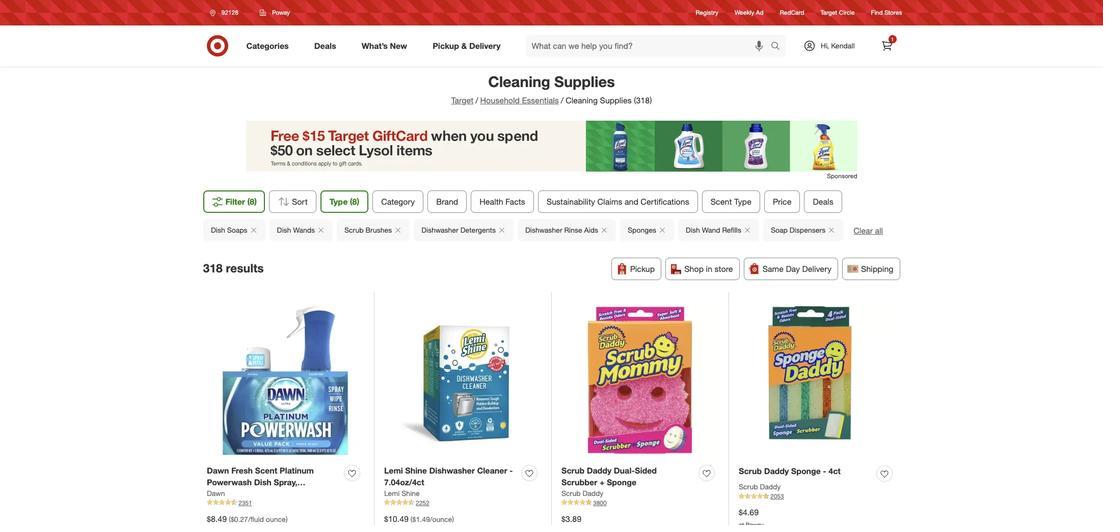 Task type: vqa. For each thing, say whether or not it's contained in the screenshot.
bottom "Pickup"
yes



Task type: describe. For each thing, give the bounding box(es) containing it.
advertisement region
[[246, 121, 857, 172]]

weekly ad
[[735, 9, 764, 17]]

pickup & delivery link
[[424, 35, 513, 57]]

dawn fresh scent platinum powerwash dish spray, dishwashing dish soap - bundle - 16 fl oz link
[[207, 465, 340, 511]]

dish soaps button
[[203, 219, 265, 242]]

( for $8.49
[[229, 515, 231, 524]]

$0.27
[[231, 515, 248, 524]]

dish for dish soaps
[[211, 226, 225, 234]]

fl
[[218, 501, 223, 511]]

2053
[[771, 493, 784, 500]]

find
[[871, 9, 883, 17]]

hi,
[[821, 41, 829, 50]]

dishwasher rinse aids
[[525, 226, 598, 234]]

scrubber
[[562, 477, 597, 488]]

scrub inside button
[[344, 226, 363, 234]]

lemi shine dishwasher cleaner - 7.04oz/4ct
[[384, 466, 513, 488]]

same day delivery
[[763, 264, 832, 274]]

lemi for lemi shine
[[384, 489, 400, 498]]

clear all
[[853, 226, 883, 236]]

categories link
[[238, 35, 302, 57]]

wand
[[702, 226, 720, 234]]

soap inside button
[[771, 226, 788, 234]]

$4.69
[[739, 508, 759, 518]]

clear
[[853, 226, 873, 236]]

sort button
[[269, 191, 316, 213]]

redcard
[[780, 9, 804, 17]]

0 vertical spatial sponge
[[791, 466, 821, 476]]

target inside the cleaning supplies target / household essentials / cleaning supplies (318)
[[451, 95, 474, 105]]

weekly ad link
[[735, 8, 764, 17]]

spray,
[[274, 477, 297, 488]]

sort
[[292, 197, 308, 207]]

brand
[[436, 197, 458, 207]]

$8.49
[[207, 514, 227, 524]]

dawn for dawn
[[207, 489, 225, 498]]

health facts
[[480, 197, 525, 207]]

0 vertical spatial cleaning
[[488, 72, 550, 91]]

1
[[891, 36, 894, 42]]

sponsored
[[827, 172, 857, 180]]

type inside button
[[734, 197, 752, 207]]

results
[[226, 261, 264, 275]]

1 vertical spatial supplies
[[600, 95, 632, 105]]

redcard link
[[780, 8, 804, 17]]

categories
[[246, 41, 289, 51]]

scent inside button
[[711, 197, 732, 207]]

find stores
[[871, 9, 902, 17]]

scrub daddy link for scrub daddy sponge - 4ct
[[739, 482, 781, 492]]

1 horizontal spatial cleaning
[[566, 95, 598, 105]]

scrub daddy dual-sided scrubber + sponge link
[[562, 465, 695, 489]]

bundle
[[306, 489, 333, 499]]

318
[[203, 261, 223, 275]]

daddy for scrub daddy link for scrub daddy sponge - 4ct
[[760, 483, 781, 491]]

pickup for pickup
[[630, 264, 655, 274]]

lemi shine dishwasher cleaner - 7.04oz/4ct link
[[384, 465, 517, 489]]

type (8)
[[330, 197, 359, 207]]

refills
[[722, 226, 741, 234]]

2252
[[416, 499, 429, 507]]

deals for deals link
[[314, 41, 336, 51]]

oz
[[225, 501, 234, 511]]

same day delivery button
[[744, 258, 838, 280]]

lemi shine
[[384, 489, 420, 498]]

daddy for scrub daddy sponge - 4ct link
[[764, 466, 789, 476]]

dishwasher detergents
[[421, 226, 496, 234]]

(318)
[[634, 95, 652, 105]]

2 / from the left
[[561, 95, 564, 105]]

2053 link
[[739, 492, 896, 501]]

find stores link
[[871, 8, 902, 17]]

powerwash
[[207, 477, 252, 488]]

daddy for scrub daddy dual-sided scrubber + sponge link
[[587, 466, 612, 476]]

price
[[773, 197, 792, 207]]

sided
[[635, 466, 657, 476]]

scrub daddy sponge - 4ct link
[[739, 466, 841, 477]]

deals link
[[306, 35, 349, 57]]

- right bundle
[[336, 489, 339, 499]]

what's new link
[[353, 35, 420, 57]]

1 link
[[876, 35, 898, 57]]

what's
[[362, 41, 388, 51]]

hi, kendall
[[821, 41, 855, 50]]

claims
[[598, 197, 622, 207]]

scent type button
[[702, 191, 760, 213]]

$1.49
[[413, 515, 430, 524]]

brushes
[[365, 226, 392, 234]]

sustainability claims and certifications
[[547, 197, 689, 207]]

dishwasher for dishwasher detergents
[[421, 226, 458, 234]]

shop in store button
[[666, 258, 740, 280]]

scrub brushes
[[344, 226, 392, 234]]

scrub daddy sponge - 4ct
[[739, 466, 841, 476]]

dishwashing
[[207, 489, 257, 499]]

search button
[[766, 35, 791, 59]]

dish for dish wand refills
[[686, 226, 700, 234]]

0 vertical spatial supplies
[[554, 72, 615, 91]]

scrub inside scrub daddy dual-sided scrubber + sponge
[[562, 466, 585, 476]]

dishwasher rinse aids button
[[517, 219, 616, 242]]

dishwasher inside lemi shine dishwasher cleaner - 7.04oz/4ct
[[429, 466, 475, 476]]

What can we help you find? suggestions appear below search field
[[526, 35, 774, 57]]

- left bundle
[[301, 489, 304, 499]]

1 type from the left
[[330, 197, 348, 207]]

cleaning supplies target / household essentials / cleaning supplies (318)
[[451, 72, 652, 105]]

sponges button
[[620, 219, 674, 242]]

1 / from the left
[[476, 95, 478, 105]]

category
[[381, 197, 415, 207]]



Task type: locate. For each thing, give the bounding box(es) containing it.
supplies up essentials at the top of page
[[554, 72, 615, 91]]

1 horizontal spatial delivery
[[802, 264, 832, 274]]

lemi down 7.04oz/4ct
[[384, 489, 400, 498]]

scent up dish wand refills button
[[711, 197, 732, 207]]

) inside $10.49 ( $1.49 /ounce )
[[452, 515, 454, 524]]

7.04oz/4ct
[[384, 477, 424, 488]]

shipping
[[861, 264, 894, 274]]

1 (8) from the left
[[247, 197, 257, 207]]

soap inside the dawn fresh scent platinum powerwash dish spray, dishwashing dish soap - bundle - 16 fl oz
[[278, 489, 298, 499]]

2 dawn from the top
[[207, 489, 225, 498]]

ounce
[[266, 515, 286, 524]]

lemi up 7.04oz/4ct
[[384, 466, 403, 476]]

soaps
[[227, 226, 247, 234]]

2351
[[238, 499, 252, 507]]

1 horizontal spatial type
[[734, 197, 752, 207]]

16
[[207, 501, 216, 511]]

0 horizontal spatial (8)
[[247, 197, 257, 207]]

sponge
[[791, 466, 821, 476], [607, 477, 637, 488]]

- right cleaner
[[510, 466, 513, 476]]

1 vertical spatial sponge
[[607, 477, 637, 488]]

dishwasher left rinse at the top of the page
[[525, 226, 562, 234]]

stores
[[885, 9, 902, 17]]

cleaning up household essentials "link"
[[488, 72, 550, 91]]

all
[[875, 226, 883, 236]]

dish wand refills button
[[678, 219, 759, 242]]

scrub daddy down scrubber
[[562, 489, 604, 498]]

1 vertical spatial dawn
[[207, 489, 225, 498]]

0 horizontal spatial scrub daddy link
[[562, 489, 604, 499]]

price button
[[764, 191, 800, 213]]

soap left the dispensers
[[771, 226, 788, 234]]

scent up "spray,"
[[255, 466, 277, 476]]

dish left "spray,"
[[254, 477, 272, 488]]

supplies left (318)
[[600, 95, 632, 105]]

0 vertical spatial soap
[[771, 226, 788, 234]]

dishwasher detergents button
[[414, 219, 513, 242]]

daddy for scrub daddy dual-sided scrubber + sponge's scrub daddy link
[[583, 489, 604, 498]]

scrub daddy
[[739, 483, 781, 491], [562, 489, 604, 498]]

platinum
[[280, 466, 314, 476]]

dawn for dawn fresh scent platinum powerwash dish spray, dishwashing dish soap - bundle - 16 fl oz
[[207, 466, 229, 476]]

registry link
[[696, 8, 719, 17]]

lemi inside lemi shine dishwasher cleaner - 7.04oz/4ct
[[384, 466, 403, 476]]

1 horizontal spatial soap
[[771, 226, 788, 234]]

sponge down the dual- on the bottom
[[607, 477, 637, 488]]

lemi
[[384, 466, 403, 476], [384, 489, 400, 498]]

shop
[[685, 264, 704, 274]]

scrub brushes button
[[337, 219, 410, 242]]

$8.49 ( $0.27 /fluid ounce )
[[207, 514, 288, 524]]

0 vertical spatial lemi
[[384, 466, 403, 476]]

scrub daddy link for scrub daddy dual-sided scrubber + sponge
[[562, 489, 604, 499]]

1 vertical spatial soap
[[278, 489, 298, 499]]

poway
[[272, 9, 290, 16]]

2 ( from the left
[[411, 515, 413, 524]]

circle
[[839, 9, 855, 17]]

318 results
[[203, 261, 264, 275]]

target left 'household'
[[451, 95, 474, 105]]

1 vertical spatial cleaning
[[566, 95, 598, 105]]

scrub daddy dual-sided scrubber + sponge
[[562, 466, 657, 488]]

2 type from the left
[[734, 197, 752, 207]]

(8) for type (8)
[[350, 197, 359, 207]]

delivery inside same day delivery button
[[802, 264, 832, 274]]

scrub daddy dual-sided scrubber + sponge image
[[562, 302, 719, 459], [562, 302, 719, 459]]

type right sort
[[330, 197, 348, 207]]

- inside lemi shine dishwasher cleaner - 7.04oz/4ct
[[510, 466, 513, 476]]

1 horizontal spatial scent
[[711, 197, 732, 207]]

1 horizontal spatial scrub daddy
[[739, 483, 781, 491]]

store
[[715, 264, 733, 274]]

1 vertical spatial target
[[451, 95, 474, 105]]

health facts button
[[471, 191, 534, 213]]

(8) up scrub brushes
[[350, 197, 359, 207]]

dish
[[211, 226, 225, 234], [277, 226, 291, 234], [686, 226, 700, 234], [254, 477, 272, 488], [259, 489, 276, 499]]

deals inside button
[[813, 197, 834, 207]]

dish for dish wands
[[277, 226, 291, 234]]

1 vertical spatial pickup
[[630, 264, 655, 274]]

2 (8) from the left
[[350, 197, 359, 207]]

0 horizontal spatial type
[[330, 197, 348, 207]]

dawn link
[[207, 489, 225, 499]]

( right $10.49
[[411, 515, 413, 524]]

household essentials link
[[480, 95, 559, 105]]

sponge inside scrub daddy dual-sided scrubber + sponge
[[607, 477, 637, 488]]

scrub daddy link up the 2053
[[739, 482, 781, 492]]

0 vertical spatial delivery
[[469, 41, 501, 51]]

dish wands
[[277, 226, 315, 234]]

shipping button
[[842, 258, 900, 280]]

dishwasher
[[421, 226, 458, 234], [525, 226, 562, 234], [429, 466, 475, 476]]

dishwasher down the brand
[[421, 226, 458, 234]]

rinse
[[564, 226, 582, 234]]

1 horizontal spatial (8)
[[350, 197, 359, 207]]

daddy inside scrub daddy dual-sided scrubber + sponge
[[587, 466, 612, 476]]

wands
[[293, 226, 315, 234]]

dishwasher for dishwasher rinse aids
[[525, 226, 562, 234]]

2 ) from the left
[[452, 515, 454, 524]]

essentials
[[522, 95, 559, 105]]

target left circle
[[821, 9, 837, 17]]

(8) right filter
[[247, 197, 257, 207]]

1 vertical spatial shine
[[402, 489, 420, 498]]

shine for lemi shine
[[402, 489, 420, 498]]

dishwasher up 2252 link
[[429, 466, 475, 476]]

/ounce
[[430, 515, 452, 524]]

filter (8) button
[[203, 191, 265, 213]]

category button
[[373, 191, 424, 213]]

1 horizontal spatial )
[[452, 515, 454, 524]]

0 vertical spatial dawn
[[207, 466, 229, 476]]

scrub daddy link down scrubber
[[562, 489, 604, 499]]

3800
[[593, 499, 607, 507]]

what's new
[[362, 41, 407, 51]]

registry
[[696, 9, 719, 17]]

scent
[[711, 197, 732, 207], [255, 466, 277, 476]]

dish wands button
[[269, 219, 333, 242]]

ad
[[756, 9, 764, 17]]

delivery inside pickup & delivery 'link'
[[469, 41, 501, 51]]

sponge up 2053 link at right
[[791, 466, 821, 476]]

/ right target link
[[476, 95, 478, 105]]

delivery for pickup & delivery
[[469, 41, 501, 51]]

92128 button
[[203, 4, 249, 22]]

dish left soaps
[[211, 226, 225, 234]]

deals left what's
[[314, 41, 336, 51]]

dish down "spray,"
[[259, 489, 276, 499]]

cleaner
[[477, 466, 507, 476]]

sustainability
[[547, 197, 595, 207]]

0 horizontal spatial delivery
[[469, 41, 501, 51]]

1 lemi from the top
[[384, 466, 403, 476]]

scent inside the dawn fresh scent platinum powerwash dish spray, dishwashing dish soap - bundle - 16 fl oz
[[255, 466, 277, 476]]

delivery
[[469, 41, 501, 51], [802, 264, 832, 274]]

scrub daddy for scrub daddy sponge - 4ct
[[739, 483, 781, 491]]

same
[[763, 264, 784, 274]]

deals
[[314, 41, 336, 51], [813, 197, 834, 207]]

) inside the $8.49 ( $0.27 /fluid ounce )
[[286, 515, 288, 524]]

1 vertical spatial delivery
[[802, 264, 832, 274]]

1 horizontal spatial target
[[821, 9, 837, 17]]

dawn up powerwash in the left bottom of the page
[[207, 466, 229, 476]]

1 horizontal spatial pickup
[[630, 264, 655, 274]]

dawn inside the dawn fresh scent platinum powerwash dish spray, dishwashing dish soap - bundle - 16 fl oz
[[207, 466, 229, 476]]

92128
[[221, 9, 238, 16]]

0 vertical spatial pickup
[[433, 41, 459, 51]]

1 ( from the left
[[229, 515, 231, 524]]

pickup button
[[611, 258, 662, 280]]

1 horizontal spatial (
[[411, 515, 413, 524]]

deals down sponsored
[[813, 197, 834, 207]]

$10.49
[[384, 514, 409, 524]]

1 horizontal spatial deals
[[813, 197, 834, 207]]

dish inside button
[[277, 226, 291, 234]]

soap down "spray,"
[[278, 489, 298, 499]]

- left 4ct
[[823, 466, 826, 476]]

2 lemi from the top
[[384, 489, 400, 498]]

pickup inside pickup button
[[630, 264, 655, 274]]

1 horizontal spatial scrub daddy link
[[739, 482, 781, 492]]

health
[[480, 197, 503, 207]]

deals button
[[804, 191, 842, 213]]

scrub daddy for scrub daddy dual-sided scrubber + sponge
[[562, 489, 604, 498]]

) down 2252 link
[[452, 515, 454, 524]]

delivery right day
[[802, 264, 832, 274]]

1 vertical spatial scent
[[255, 466, 277, 476]]

household
[[480, 95, 520, 105]]

shop in store
[[685, 264, 733, 274]]

1 dawn from the top
[[207, 466, 229, 476]]

0 horizontal spatial (
[[229, 515, 231, 524]]

0 vertical spatial shine
[[405, 466, 427, 476]]

dawn fresh scent platinum powerwash dish spray, dishwashing dish soap - bundle - 16 fl oz image
[[207, 302, 364, 459], [207, 302, 364, 459]]

0 horizontal spatial target
[[451, 95, 474, 105]]

0 vertical spatial scent
[[711, 197, 732, 207]]

$10.49 ( $1.49 /ounce )
[[384, 514, 454, 524]]

1 vertical spatial deals
[[813, 197, 834, 207]]

dish soaps
[[211, 226, 247, 234]]

0 vertical spatial deals
[[314, 41, 336, 51]]

type up the refills
[[734, 197, 752, 207]]

weekly
[[735, 9, 754, 17]]

3800 link
[[562, 499, 719, 508]]

pickup for pickup & delivery
[[433, 41, 459, 51]]

(8) inside filter (8) button
[[247, 197, 257, 207]]

+
[[600, 477, 605, 488]]

0 horizontal spatial soap
[[278, 489, 298, 499]]

( right $8.49
[[229, 515, 231, 524]]

pickup left &
[[433, 41, 459, 51]]

scrub daddy sponge - 4ct image
[[739, 302, 896, 460], [739, 302, 896, 460]]

sustainability claims and certifications button
[[538, 191, 698, 213]]

) down 2351 link
[[286, 515, 288, 524]]

pickup & delivery
[[433, 41, 501, 51]]

scrub daddy up the 2053
[[739, 483, 781, 491]]

/ right essentials at the top of page
[[561, 95, 564, 105]]

0 horizontal spatial )
[[286, 515, 288, 524]]

shine down 7.04oz/4ct
[[402, 489, 420, 498]]

0 horizontal spatial scrub daddy
[[562, 489, 604, 498]]

pickup down sponges button
[[630, 264, 655, 274]]

kendall
[[831, 41, 855, 50]]

1 ) from the left
[[286, 515, 288, 524]]

&
[[461, 41, 467, 51]]

lemi shine link
[[384, 489, 420, 499]]

0 horizontal spatial pickup
[[433, 41, 459, 51]]

delivery for same day delivery
[[802, 264, 832, 274]]

dish left wand on the top right of the page
[[686, 226, 700, 234]]

shine up 7.04oz/4ct
[[405, 466, 427, 476]]

1 horizontal spatial sponge
[[791, 466, 821, 476]]

lemi for lemi shine dishwasher cleaner - 7.04oz/4ct
[[384, 466, 403, 476]]

pickup inside pickup & delivery 'link'
[[433, 41, 459, 51]]

0 horizontal spatial sponge
[[607, 477, 637, 488]]

deals for deals button
[[813, 197, 834, 207]]

delivery right &
[[469, 41, 501, 51]]

1 vertical spatial lemi
[[384, 489, 400, 498]]

shine inside lemi shine dishwasher cleaner - 7.04oz/4ct
[[405, 466, 427, 476]]

0 horizontal spatial cleaning
[[488, 72, 550, 91]]

0 horizontal spatial /
[[476, 95, 478, 105]]

dish left the wands
[[277, 226, 291, 234]]

scent type
[[711, 197, 752, 207]]

/fluid
[[248, 515, 264, 524]]

soap dispensers button
[[763, 219, 843, 242]]

dish inside button
[[211, 226, 225, 234]]

poway button
[[253, 4, 297, 22]]

scrub
[[344, 226, 363, 234], [562, 466, 585, 476], [739, 466, 762, 476], [739, 483, 758, 491], [562, 489, 581, 498]]

0 horizontal spatial deals
[[314, 41, 336, 51]]

1 horizontal spatial /
[[561, 95, 564, 105]]

2252 link
[[384, 499, 541, 508]]

daddy
[[587, 466, 612, 476], [764, 466, 789, 476], [760, 483, 781, 491], [583, 489, 604, 498]]

0 horizontal spatial scent
[[255, 466, 277, 476]]

( inside $10.49 ( $1.49 /ounce )
[[411, 515, 413, 524]]

( inside the $8.49 ( $0.27 /fluid ounce )
[[229, 515, 231, 524]]

new
[[390, 41, 407, 51]]

cleaning right essentials at the top of page
[[566, 95, 598, 105]]

dish inside button
[[686, 226, 700, 234]]

0 vertical spatial target
[[821, 9, 837, 17]]

(8) for filter (8)
[[247, 197, 257, 207]]

dawn up 16
[[207, 489, 225, 498]]

shine for lemi shine dishwasher cleaner - 7.04oz/4ct
[[405, 466, 427, 476]]

( for $10.49
[[411, 515, 413, 524]]

lemi shine dishwasher cleaner - 7.04oz/4ct image
[[384, 302, 541, 459], [384, 302, 541, 459]]



